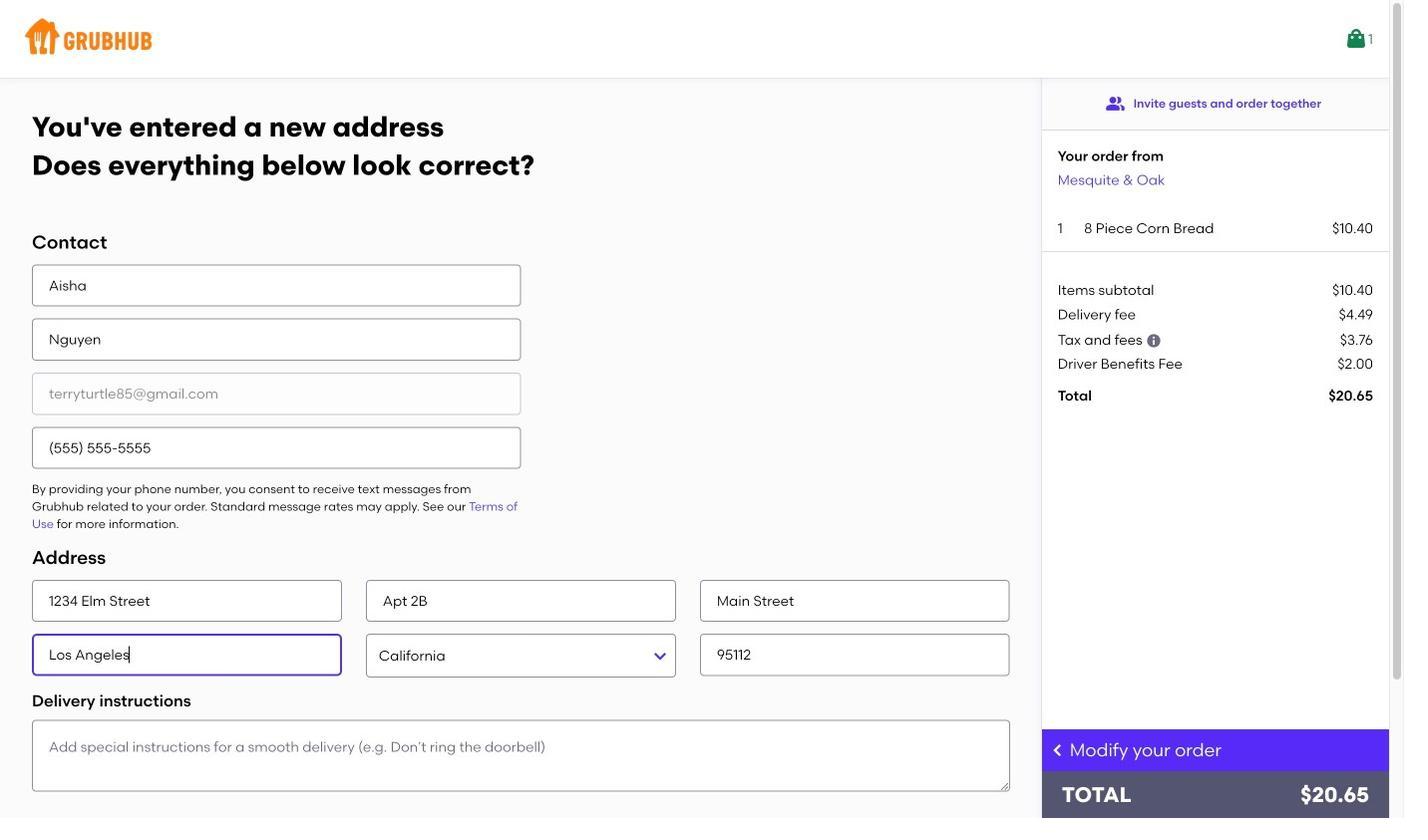 Task type: describe. For each thing, give the bounding box(es) containing it.
City text field
[[32, 634, 342, 677]]

Address 2 text field
[[366, 580, 676, 622]]

Email email field
[[32, 373, 521, 415]]

svg image
[[1146, 333, 1162, 349]]

Address 1 text field
[[32, 580, 342, 622]]



Task type: locate. For each thing, give the bounding box(es) containing it.
Cross street text field
[[700, 580, 1010, 622]]

Add special instructions for a smooth delivery (e.g. Don't ring the doorbell) text field
[[32, 721, 1010, 793]]

First name text field
[[32, 265, 521, 307]]

Phone telephone field
[[32, 427, 521, 469]]

Last name text field
[[32, 319, 521, 361]]

svg image
[[1050, 743, 1066, 759]]

Zip text field
[[700, 634, 1010, 677]]

people icon image
[[1106, 94, 1126, 114]]

main navigation navigation
[[0, 0, 1389, 78]]



Task type: vqa. For each thing, say whether or not it's contained in the screenshot.
Address 1 text field
yes



